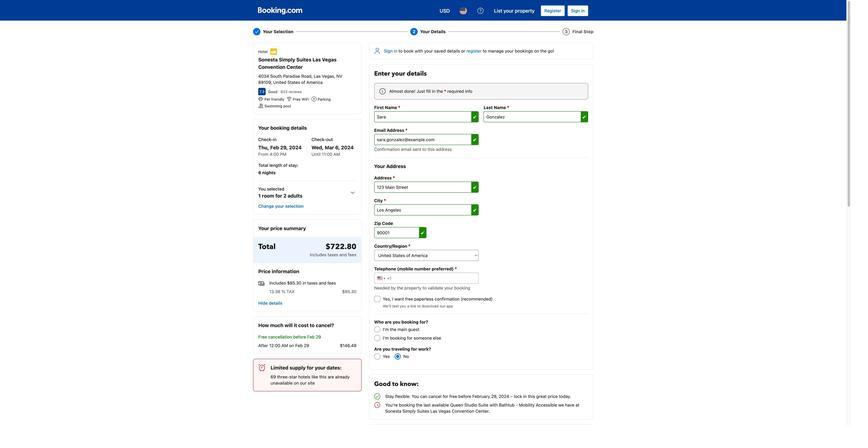 Task type: locate. For each thing, give the bounding box(es) containing it.
None text field
[[374, 111, 479, 122], [484, 111, 589, 122], [374, 204, 479, 215], [374, 227, 427, 238], [374, 111, 479, 122], [484, 111, 589, 122], [374, 204, 479, 215], [374, 227, 427, 238]]

status
[[253, 359, 362, 391]]

None text field
[[374, 182, 479, 193]]



Task type: describe. For each thing, give the bounding box(es) containing it.
Double-check for typos text field
[[374, 134, 479, 145]]

scored 7.3 element
[[258, 88, 266, 95]]

booking.com image
[[258, 7, 302, 14]]

+1 text field
[[374, 273, 479, 284]]

rated good element
[[268, 90, 278, 94]]



Task type: vqa. For each thing, say whether or not it's contained in the screenshot.
Rated good ELEMENT
yes



